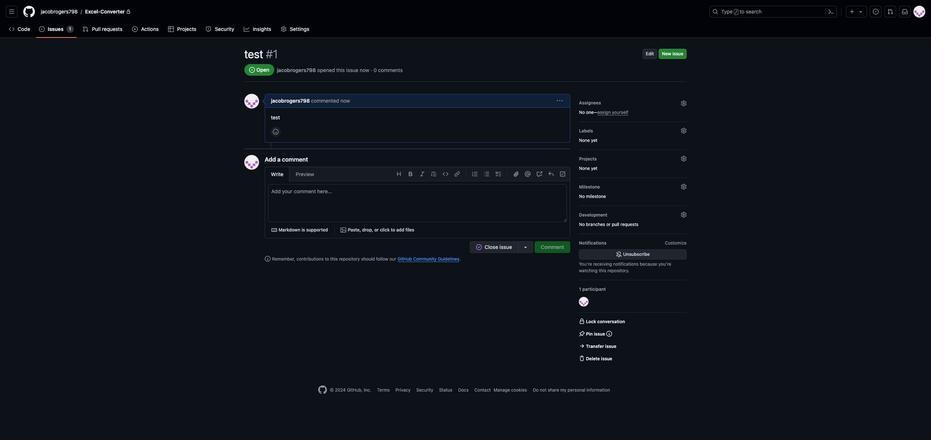 Task type: locate. For each thing, give the bounding box(es) containing it.
gear image
[[281, 26, 287, 32], [681, 156, 687, 162]]

bell slash image
[[617, 252, 622, 257]]

1 vertical spatial git pull request image
[[83, 26, 88, 32]]

0 horizontal spatial homepage image
[[23, 6, 35, 17]]

0 vertical spatial @jacobrogers798 image
[[245, 94, 259, 108]]

@jacobrogers798 image up pin image
[[580, 297, 589, 307]]

add or remove reactions element
[[271, 127, 281, 137]]

4 gear image from the top
[[681, 212, 687, 218]]

1 vertical spatial gear image
[[681, 156, 687, 162]]

info image
[[265, 256, 271, 262]]

lock image
[[126, 9, 131, 14], [580, 319, 585, 324]]

0 horizontal spatial git pull request image
[[83, 26, 88, 32]]

gear image
[[681, 100, 687, 106], [681, 128, 687, 134], [681, 184, 687, 190], [681, 212, 687, 218]]

@jacobrogers798 image
[[245, 94, 259, 108], [580, 297, 589, 307]]

notifications image
[[903, 9, 909, 15]]

0 vertical spatial homepage image
[[23, 6, 35, 17]]

play image
[[132, 26, 138, 32]]

0 horizontal spatial @jacobrogers798 image
[[245, 94, 259, 108]]

list
[[38, 6, 706, 17]]

1 horizontal spatial @jacobrogers798 image
[[580, 297, 589, 307]]

git pull request image
[[888, 9, 894, 15], [83, 26, 88, 32]]

tab panel
[[265, 184, 570, 238]]

banner
[[0, 0, 932, 38]]

  text field
[[269, 185, 567, 222]]

@jacobrogers798 image down status: open image
[[245, 94, 259, 108]]

1 horizontal spatial lock image
[[580, 319, 585, 324]]

up to 3 issues can be pinned and they will appear publicly at the top of the issues page image
[[607, 331, 613, 337]]

triangle down image
[[859, 9, 865, 15]]

1 vertical spatial homepage image
[[318, 386, 327, 394]]

1 horizontal spatial git pull request image
[[888, 9, 894, 15]]

add a comment tab list
[[265, 167, 321, 181]]

add or remove reactions image
[[273, 129, 279, 135]]

homepage image
[[23, 6, 35, 17], [318, 386, 327, 394]]

select projects element
[[580, 154, 687, 172]]

0 vertical spatial git pull request image
[[888, 9, 894, 15]]

0 horizontal spatial gear image
[[281, 26, 287, 32]]

1 horizontal spatial homepage image
[[318, 386, 327, 394]]

0 vertical spatial lock image
[[126, 9, 131, 14]]

0 horizontal spatial lock image
[[126, 9, 131, 14]]

show options image
[[557, 98, 563, 104]]

1 gear image from the top
[[681, 100, 687, 106]]

1 horizontal spatial gear image
[[681, 156, 687, 162]]

status: open image
[[249, 67, 255, 73]]

select assignees element
[[580, 98, 687, 116]]

0 vertical spatial gear image
[[281, 26, 287, 32]]



Task type: vqa. For each thing, say whether or not it's contained in the screenshot.
command palette icon at the top right of the page
yes



Task type: describe. For each thing, give the bounding box(es) containing it.
1 vertical spatial @jacobrogers798 image
[[580, 297, 589, 307]]

arrow right image
[[580, 343, 585, 349]]

markdown image
[[272, 227, 277, 233]]

gear image inside select assignees element
[[681, 100, 687, 106]]

up to 3 issues can be pinned and they will appear publicly at the top of the issues page element
[[607, 331, 613, 337]]

image image
[[341, 227, 347, 233]]

gear image inside select projects element
[[681, 156, 687, 162]]

issue opened image
[[874, 9, 880, 15]]

@jacobrogers798 image
[[245, 155, 259, 170]]

gear image inside link issues element
[[681, 212, 687, 218]]

3 gear image from the top
[[681, 184, 687, 190]]

git pull request image for issue opened image
[[888, 9, 894, 15]]

1 vertical spatial lock image
[[580, 319, 585, 324]]

issue opened image
[[39, 26, 45, 32]]

trash image
[[580, 356, 585, 361]]

issue closed image
[[476, 244, 482, 250]]

code image
[[9, 26, 15, 32]]

link issues element
[[580, 210, 687, 228]]

command palette image
[[829, 9, 835, 15]]

table image
[[168, 26, 174, 32]]

pin image
[[580, 331, 585, 337]]

git pull request image for issue opened icon
[[83, 26, 88, 32]]

2 gear image from the top
[[681, 128, 687, 134]]

shield image
[[206, 26, 212, 32]]

graph image
[[244, 26, 250, 32]]



